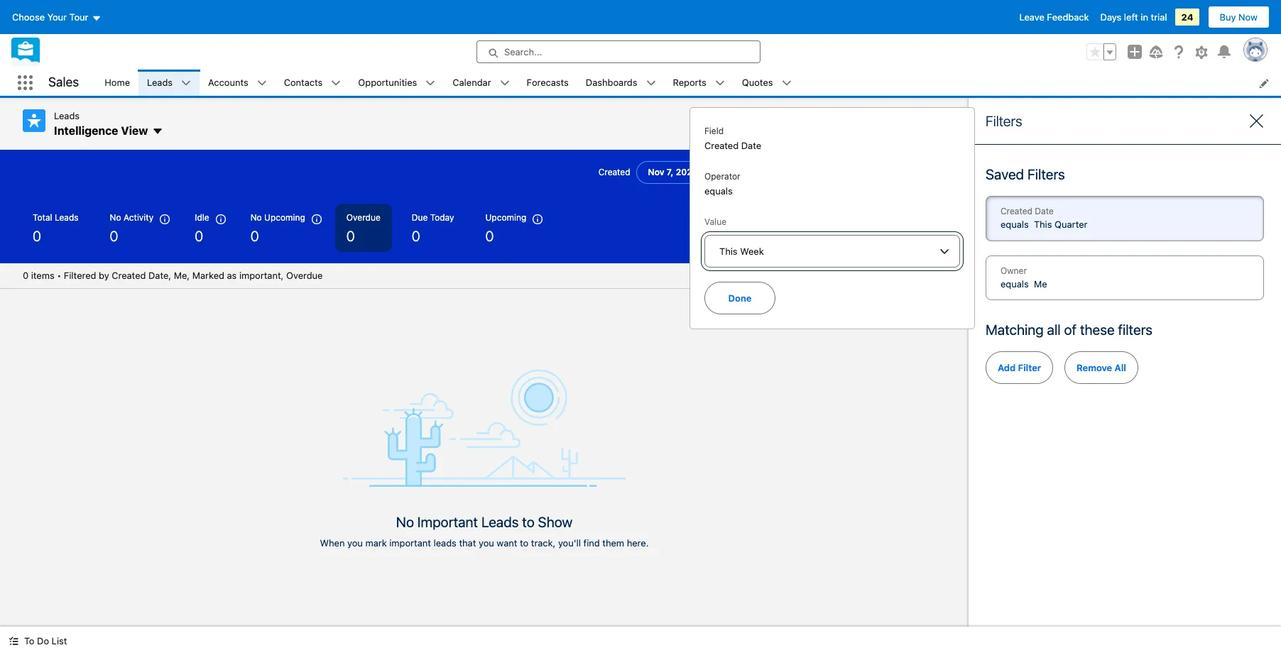 Task type: locate. For each thing, give the bounding box(es) containing it.
home
[[105, 77, 130, 88]]

0 inside overdue 0
[[346, 228, 355, 244]]

forecasts link
[[518, 70, 577, 96]]

important,
[[239, 270, 284, 281]]

text default image inside calendar list item
[[500, 78, 510, 88]]

0 vertical spatial date
[[741, 140, 761, 151]]

search...
[[504, 46, 542, 58]]

to do list button
[[0, 627, 76, 656]]

remove all
[[1077, 362, 1126, 374]]

week
[[740, 246, 764, 257]]

1 vertical spatial equals
[[1001, 219, 1029, 230]]

text default image inside quotes list item
[[782, 78, 792, 88]]

24
[[1182, 11, 1194, 23]]

here.
[[627, 537, 649, 549]]

upcoming
[[264, 212, 305, 223], [485, 212, 526, 223]]

list
[[52, 636, 67, 647]]

you right that
[[479, 537, 494, 549]]

days left in trial
[[1101, 11, 1167, 23]]

you
[[347, 537, 363, 549], [479, 537, 494, 549]]

filtered
[[64, 270, 96, 281]]

marked
[[192, 270, 224, 281]]

track,
[[531, 537, 556, 549]]

trial
[[1151, 11, 1167, 23]]

1 2023 from the left
[[676, 167, 698, 178]]

upcoming right today
[[485, 212, 526, 223]]

no left activity
[[110, 212, 121, 223]]

add
[[998, 362, 1016, 374]]

text default image inside contacts "list item"
[[331, 78, 341, 88]]

equals inside owner equals me
[[1001, 278, 1029, 289]]

filters up saved
[[986, 113, 1022, 129]]

show
[[538, 514, 573, 530]]

nov 7, 2023 - dec 5, 2023
[[648, 167, 757, 178]]

owner
[[1001, 265, 1027, 276]]

0 horizontal spatial 2023
[[676, 167, 698, 178]]

0 vertical spatial equals
[[705, 185, 733, 196]]

1 vertical spatial date
[[1035, 206, 1054, 217]]

1 horizontal spatial no
[[250, 212, 262, 223]]

text default image left accounts link
[[181, 78, 191, 88]]

text default image for reports
[[715, 78, 725, 88]]

leads inside total leads 0
[[55, 212, 79, 223]]

0 horizontal spatial this
[[719, 246, 738, 257]]

text default image right 'quotes'
[[782, 78, 792, 88]]

leads right total
[[55, 212, 79, 223]]

1 horizontal spatial filters
[[1028, 166, 1065, 183]]

text default image left to on the bottom left
[[9, 637, 18, 647]]

1 horizontal spatial group
[[1087, 43, 1117, 60]]

text default image inside dashboards "list item"
[[646, 78, 656, 88]]

view
[[121, 124, 148, 137]]

created left nov on the top of page
[[598, 167, 630, 178]]

to up track,
[[522, 514, 535, 530]]

text default image left calendar link
[[426, 78, 436, 88]]

this left week
[[719, 246, 738, 257]]

date inside field created date
[[741, 140, 761, 151]]

equals
[[705, 185, 733, 196], [1001, 219, 1029, 230], [1001, 278, 1029, 289]]

3 text default image from the left
[[426, 78, 436, 88]]

2 2023 from the left
[[735, 167, 757, 178]]

done button
[[705, 282, 776, 315]]

1 horizontal spatial this
[[1034, 219, 1052, 230]]

nov
[[648, 167, 665, 178]]

upcoming up important,
[[264, 212, 305, 223]]

leads list item
[[139, 70, 200, 96]]

no for important
[[396, 514, 414, 530]]

1 vertical spatial this
[[719, 246, 738, 257]]

0 horizontal spatial upcoming
[[264, 212, 305, 223]]

5,
[[725, 167, 733, 178]]

1 vertical spatial to
[[520, 537, 529, 549]]

no for activity
[[110, 212, 121, 223]]

no inside no important leads to show when you mark important leads that you want to track, you'll find them here.
[[396, 514, 414, 530]]

idle
[[195, 212, 209, 223]]

text default image inside accounts list item
[[257, 78, 267, 88]]

you'll
[[558, 537, 581, 549]]

no up important
[[396, 514, 414, 530]]

equals down owner
[[1001, 278, 1029, 289]]

created down saved filters
[[1001, 206, 1033, 217]]

leads
[[147, 77, 173, 88], [54, 110, 80, 121], [55, 212, 79, 223], [481, 514, 519, 530]]

add filter button
[[986, 352, 1053, 384]]

dashboards list item
[[577, 70, 664, 96]]

quarter
[[1055, 219, 1088, 230]]

items
[[31, 270, 54, 281]]

text default image left reports link
[[646, 78, 656, 88]]

0 horizontal spatial date
[[741, 140, 761, 151]]

this
[[1034, 219, 1052, 230], [719, 246, 738, 257]]

leave
[[1020, 11, 1045, 23]]

0 horizontal spatial filters
[[986, 113, 1022, 129]]

to right want
[[520, 537, 529, 549]]

important
[[389, 537, 431, 549]]

0 vertical spatial overdue
[[346, 212, 381, 223]]

leads right home
[[147, 77, 173, 88]]

2 text default image from the left
[[331, 78, 341, 88]]

calendar
[[453, 77, 491, 88]]

text default image for quotes
[[782, 78, 792, 88]]

date
[[741, 140, 761, 151], [1035, 206, 1054, 217]]

no right "idle"
[[250, 212, 262, 223]]

equals down the operator
[[705, 185, 733, 196]]

text default image right reports
[[715, 78, 725, 88]]

text default image inside reports list item
[[715, 78, 725, 88]]

equals up owner
[[1001, 219, 1029, 230]]

leads up want
[[481, 514, 519, 530]]

4 text default image from the left
[[500, 78, 510, 88]]

created date equals this quarter
[[1001, 206, 1088, 230]]

0 horizontal spatial group
[[878, 161, 946, 184]]

1 horizontal spatial upcoming
[[485, 212, 526, 223]]

no
[[110, 212, 121, 223], [250, 212, 262, 223], [396, 514, 414, 530]]

dashboards
[[586, 77, 637, 88]]

text default image
[[181, 78, 191, 88], [331, 78, 341, 88], [426, 78, 436, 88], [500, 78, 510, 88]]

equals for owner equals me
[[1001, 278, 1029, 289]]

created right by
[[112, 270, 146, 281]]

overdue left due
[[346, 212, 381, 223]]

remove
[[1077, 362, 1112, 374]]

opportunities
[[358, 77, 417, 88]]

0 horizontal spatial no
[[110, 212, 121, 223]]

reports list item
[[664, 70, 734, 96]]

1 upcoming from the left
[[264, 212, 305, 223]]

created down "field"
[[705, 140, 739, 151]]

text default image inside opportunities list item
[[426, 78, 436, 88]]

that
[[459, 537, 476, 549]]

1 horizontal spatial 2023
[[735, 167, 757, 178]]

0 horizontal spatial overdue
[[286, 270, 323, 281]]

text default image right "calendar"
[[500, 78, 510, 88]]

me,
[[174, 270, 190, 281]]

created inside field created date
[[705, 140, 739, 151]]

to
[[24, 636, 34, 647]]

text default image right view
[[152, 126, 164, 137]]

home link
[[96, 70, 139, 96]]

1 horizontal spatial overdue
[[346, 212, 381, 223]]

you left mark
[[347, 537, 363, 549]]

filters
[[986, 113, 1022, 129], [1028, 166, 1065, 183]]

0 horizontal spatial you
[[347, 537, 363, 549]]

1 vertical spatial filters
[[1028, 166, 1065, 183]]

opportunities link
[[350, 70, 426, 96]]

equals inside created date equals this quarter
[[1001, 219, 1029, 230]]

choose your tour button
[[11, 6, 102, 28]]

leads link
[[139, 70, 181, 96]]

your
[[47, 11, 67, 23]]

0
[[33, 228, 41, 244], [110, 228, 118, 244], [195, 228, 203, 244], [250, 228, 259, 244], [346, 228, 355, 244], [412, 228, 420, 244], [485, 228, 494, 244], [23, 270, 28, 281]]

2 you from the left
[[479, 537, 494, 549]]

dec
[[707, 167, 723, 178]]

overdue right important,
[[286, 270, 323, 281]]

this week
[[719, 246, 764, 257]]

2 horizontal spatial no
[[396, 514, 414, 530]]

1 horizontal spatial date
[[1035, 206, 1054, 217]]

due
[[412, 212, 428, 223]]

filters right saved
[[1028, 166, 1065, 183]]

-
[[700, 167, 704, 178]]

0 vertical spatial this
[[1034, 219, 1052, 230]]

this left quarter
[[1034, 219, 1052, 230]]

all
[[1047, 322, 1061, 338]]

2023 left -
[[676, 167, 698, 178]]

opportunities list item
[[350, 70, 444, 96]]

leads up intelligence
[[54, 110, 80, 121]]

to
[[522, 514, 535, 530], [520, 537, 529, 549]]

1 text default image from the left
[[181, 78, 191, 88]]

1 horizontal spatial you
[[479, 537, 494, 549]]

group
[[1087, 43, 1117, 60], [878, 161, 946, 184]]

all
[[1115, 362, 1126, 374]]

text default image right accounts
[[257, 78, 267, 88]]

text default image for accounts
[[257, 78, 267, 88]]

matching all of these filters
[[986, 322, 1153, 338]]

2023 right the 5,
[[735, 167, 757, 178]]

equals inside "operator equals"
[[705, 185, 733, 196]]

text default image inside to do list button
[[9, 637, 18, 647]]

no for upcoming
[[250, 212, 262, 223]]

2 vertical spatial equals
[[1001, 278, 1029, 289]]

leads inside no important leads to show when you mark important leads that you want to track, you'll find them here.
[[481, 514, 519, 530]]

list
[[96, 70, 1281, 96]]

text default image inside leads list item
[[181, 78, 191, 88]]

text default image right contacts
[[331, 78, 341, 88]]

operator equals
[[705, 171, 740, 196]]

text default image
[[257, 78, 267, 88], [646, 78, 656, 88], [715, 78, 725, 88], [782, 78, 792, 88], [152, 126, 164, 137], [9, 637, 18, 647]]

1 you from the left
[[347, 537, 363, 549]]

0 inside due today 0
[[412, 228, 420, 244]]

calendar link
[[444, 70, 500, 96]]

search... button
[[477, 40, 761, 63]]

nov 7, 2023 - dec 5, 2023 button
[[636, 161, 782, 184]]



Task type: describe. For each thing, give the bounding box(es) containing it.
date,
[[148, 270, 171, 281]]

quotes link
[[734, 70, 782, 96]]

text default image for calendar
[[500, 78, 510, 88]]

intelligence
[[54, 124, 118, 137]]

calendar list item
[[444, 70, 518, 96]]

days
[[1101, 11, 1122, 23]]

equals for operator equals
[[705, 185, 733, 196]]

2 upcoming from the left
[[485, 212, 526, 223]]

created inside created date equals this quarter
[[1001, 206, 1033, 217]]

find
[[584, 537, 600, 549]]

text default image for contacts
[[331, 78, 341, 88]]

this inside created date equals this quarter
[[1034, 219, 1052, 230]]

done
[[728, 293, 752, 304]]

forecasts
[[527, 77, 569, 88]]

want
[[497, 537, 517, 549]]

these
[[1080, 322, 1115, 338]]

buy now button
[[1208, 6, 1270, 28]]

reports link
[[664, 70, 715, 96]]

due today 0
[[412, 212, 454, 244]]

quotes list item
[[734, 70, 800, 96]]

leads inside list item
[[147, 77, 173, 88]]

choose your tour
[[12, 11, 88, 23]]

no important leads to show when you mark important leads that you want to track, you'll find them here.
[[320, 514, 649, 549]]

as
[[227, 270, 237, 281]]

0 vertical spatial filters
[[986, 113, 1022, 129]]

them
[[603, 537, 624, 549]]

0 items • filtered by created date, me, marked as important, overdue
[[23, 270, 323, 281]]

important
[[417, 514, 478, 530]]

buy
[[1220, 11, 1236, 23]]

1 vertical spatial group
[[878, 161, 946, 184]]

contacts list item
[[275, 70, 350, 96]]

contacts
[[284, 77, 323, 88]]

0 vertical spatial to
[[522, 514, 535, 530]]

overdue inside key performance indicators group
[[346, 212, 381, 223]]

date inside created date equals this quarter
[[1035, 206, 1054, 217]]

leads
[[434, 537, 457, 549]]

0 items • filtered by created date, me, marked as important, overdue status
[[23, 270, 323, 281]]

accounts link
[[200, 70, 257, 96]]

text default image for dashboards
[[646, 78, 656, 88]]

•
[[57, 270, 61, 281]]

choose
[[12, 11, 45, 23]]

now
[[1239, 11, 1258, 23]]

when
[[320, 537, 345, 549]]

filter
[[1018, 362, 1041, 374]]

total leads 0
[[33, 212, 79, 244]]

add filter
[[998, 362, 1041, 374]]

remove all button
[[1065, 352, 1138, 384]]

contacts link
[[275, 70, 331, 96]]

me
[[1034, 278, 1047, 289]]

operator
[[705, 171, 740, 181]]

owner equals me
[[1001, 265, 1047, 289]]

of
[[1064, 322, 1077, 338]]

sales
[[48, 75, 79, 90]]

tour
[[69, 11, 88, 23]]

Value button
[[705, 235, 960, 268]]

by
[[99, 270, 109, 281]]

matching
[[986, 322, 1044, 338]]

1 vertical spatial overdue
[[286, 270, 323, 281]]

0 inside total leads 0
[[33, 228, 41, 244]]

value
[[705, 217, 727, 227]]

activity
[[124, 212, 154, 223]]

0 vertical spatial group
[[1087, 43, 1117, 60]]

feedback
[[1047, 11, 1089, 23]]

this inside "button"
[[719, 246, 738, 257]]

to do list
[[24, 636, 67, 647]]

key performance indicators group
[[0, 204, 969, 264]]

dashboards link
[[577, 70, 646, 96]]

reports
[[673, 77, 707, 88]]

no activity
[[110, 212, 154, 223]]

saved
[[986, 166, 1024, 183]]

leave feedback
[[1020, 11, 1089, 23]]

left
[[1124, 11, 1138, 23]]

leave feedback link
[[1020, 11, 1089, 23]]

buy now
[[1220, 11, 1258, 23]]

intelligence view
[[54, 124, 148, 137]]

list containing home
[[96, 70, 1281, 96]]

no upcoming
[[250, 212, 305, 223]]

text default image for leads
[[181, 78, 191, 88]]

field created date
[[705, 126, 761, 151]]

7,
[[667, 167, 674, 178]]

accounts
[[208, 77, 248, 88]]

total
[[33, 212, 52, 223]]

filters
[[1118, 322, 1153, 338]]

in
[[1141, 11, 1148, 23]]

quotes
[[742, 77, 773, 88]]

saved filters
[[986, 166, 1065, 183]]

text default image for opportunities
[[426, 78, 436, 88]]

field
[[705, 126, 724, 136]]

do
[[37, 636, 49, 647]]

today
[[430, 212, 454, 223]]

accounts list item
[[200, 70, 275, 96]]



Task type: vqa. For each thing, say whether or not it's contained in the screenshot.
Quotes's text default image
yes



